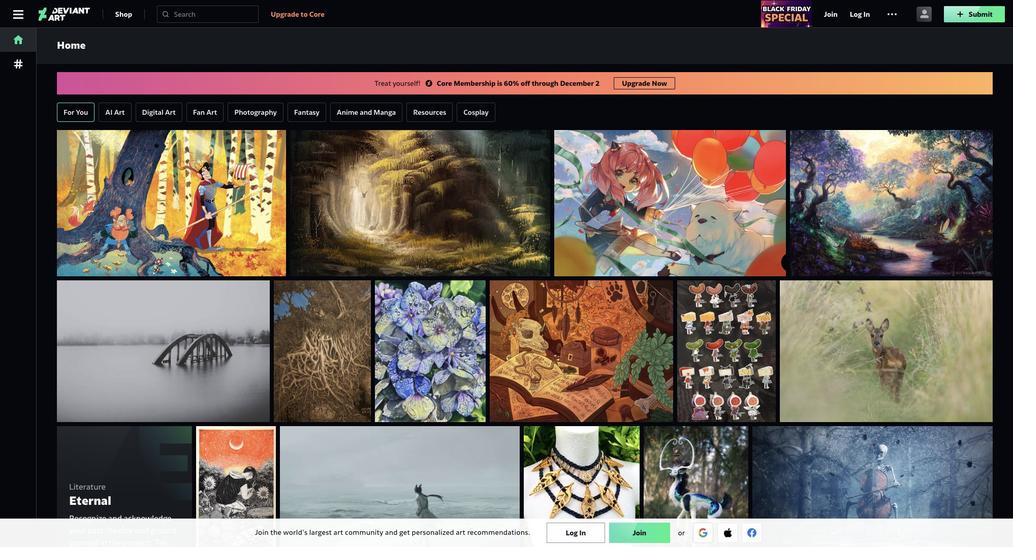Task type: vqa. For each thing, say whether or not it's contained in the screenshot.
the bottommost 741
no



Task type: locate. For each thing, give the bounding box(es) containing it.
art right ai
[[114, 108, 125, 117]]

art right the largest
[[334, 528, 343, 537]]

0 horizontal spatial log
[[566, 529, 578, 538]]

log in link
[[850, 8, 870, 20], [547, 523, 605, 543]]

resources link
[[407, 103, 453, 122]]

for
[[64, 108, 74, 117]]

treat
[[375, 79, 391, 88]]

fan art link
[[186, 103, 224, 122]]

0 horizontal spatial and
[[360, 108, 372, 117]]

1 horizontal spatial log in link
[[850, 8, 870, 20]]

manga
[[374, 108, 396, 117]]

community
[[345, 528, 384, 537]]

0 horizontal spatial log in link
[[547, 523, 605, 543]]

0 vertical spatial in
[[864, 9, 870, 19]]

join
[[824, 9, 838, 19], [255, 528, 269, 537], [633, 529, 647, 538]]

literature eternal
[[69, 482, 111, 509]]

0 vertical spatial log in
[[850, 9, 870, 19]]

to
[[301, 9, 308, 19]]

1 horizontal spatial log
[[850, 9, 862, 19]]

discreetly existing image
[[753, 426, 993, 547]]

largest
[[309, 528, 332, 537]]

core left membership
[[437, 79, 452, 88]]

upgrade
[[271, 9, 299, 19], [622, 79, 650, 88]]

for you
[[64, 108, 88, 117]]

treat yourself!
[[375, 79, 421, 88]]

art right fan
[[206, 108, 217, 117]]

0 horizontal spatial core
[[309, 9, 325, 19]]

1 vertical spatial and
[[385, 528, 398, 537]]

core
[[309, 9, 325, 19], [437, 79, 452, 88]]

yourself!
[[393, 79, 421, 88]]

join inside join button
[[633, 529, 647, 538]]

submit
[[969, 9, 993, 19]]

shop
[[115, 9, 132, 19]]

1 vertical spatial upgrade
[[622, 79, 650, 88]]

0 horizontal spatial upgrade
[[271, 9, 299, 19]]

0 horizontal spatial art
[[334, 528, 343, 537]]

art
[[334, 528, 343, 537], [456, 528, 466, 537]]

1 vertical spatial in
[[579, 529, 586, 538]]

2
[[596, 79, 600, 88]]

upgrade left to
[[271, 9, 299, 19]]

join link
[[824, 8, 838, 20]]

core inside banner
[[309, 9, 325, 19]]

now
[[652, 79, 667, 88]]

0 horizontal spatial art
[[114, 108, 125, 117]]

fan
[[193, 108, 205, 117]]

1 horizontal spatial upgrade
[[622, 79, 650, 88]]

1 vertical spatial log
[[566, 529, 578, 538]]

or
[[678, 529, 685, 538]]

off
[[521, 79, 530, 88]]

art for digital art
[[165, 108, 176, 117]]

join button
[[609, 523, 670, 543]]

and left get
[[385, 528, 398, 537]]

0 vertical spatial and
[[360, 108, 372, 117]]

1 horizontal spatial in
[[864, 9, 870, 19]]

upgrade now link
[[614, 77, 675, 89]]

1 art from the left
[[114, 108, 125, 117]]

upgrade inside banner
[[271, 9, 299, 19]]

3 art from the left
[[206, 108, 217, 117]]

ai art
[[105, 108, 125, 117]]

2 art from the left
[[165, 108, 176, 117]]

anime
[[337, 108, 358, 117]]

and right anime
[[360, 108, 372, 117]]

cosplay link
[[457, 103, 495, 122]]

2 horizontal spatial art
[[206, 108, 217, 117]]

1 horizontal spatial log in
[[850, 9, 870, 19]]

meet the artist image
[[490, 281, 673, 422]]

art right personalized
[[456, 528, 466, 537]]

light breakthrough digital painting m. adamidis image
[[290, 130, 550, 276]]

0 horizontal spatial join
[[255, 528, 269, 537]]

king of the sea - ooak merfolk collar image
[[524, 426, 640, 547]]

1 horizontal spatial art
[[165, 108, 176, 117]]

open - charcuterie! image
[[677, 281, 776, 422]]

banner containing shop
[[0, 0, 1013, 28]]

0 vertical spatial upgrade
[[271, 9, 299, 19]]

1 vertical spatial core
[[437, 79, 452, 88]]

digital
[[142, 108, 163, 117]]

in
[[864, 9, 870, 19], [579, 529, 586, 538]]

anime and manga
[[337, 108, 396, 117]]

1 art from the left
[[334, 528, 343, 537]]

1 horizontal spatial art
[[456, 528, 466, 537]]

and
[[360, 108, 372, 117], [385, 528, 398, 537]]

1 horizontal spatial and
[[385, 528, 398, 537]]

1 horizontal spatial core
[[437, 79, 452, 88]]

join for join button
[[633, 529, 647, 538]]

1 vertical spatial log in link
[[547, 523, 605, 543]]

digital art link
[[135, 103, 182, 122]]

banner
[[0, 0, 1013, 28]]

world's
[[283, 528, 308, 537]]

1 horizontal spatial join
[[633, 529, 647, 538]]

art right digital
[[165, 108, 176, 117]]

core membership is 60% off through december 2
[[437, 79, 600, 88]]

log in
[[850, 9, 870, 19], [566, 529, 586, 538]]

0 vertical spatial core
[[309, 9, 325, 19]]

literature
[[69, 482, 106, 492]]

log in inside banner
[[850, 9, 870, 19]]

join for join the world's largest art community and get personalized art recommendations.
[[255, 528, 269, 537]]

0 horizontal spatial log in
[[566, 529, 586, 538]]

core right to
[[309, 9, 325, 19]]

through
[[532, 79, 559, 88]]

upgrade left 'now'
[[622, 79, 650, 88]]

december
[[560, 79, 594, 88]]

art
[[114, 108, 125, 117], [165, 108, 176, 117], [206, 108, 217, 117]]

1 vertical spatial log in
[[566, 529, 586, 538]]

0 horizontal spatial in
[[579, 529, 586, 538]]

ai art link
[[99, 103, 131, 122]]

eternal
[[69, 494, 111, 509]]

log
[[850, 9, 862, 19], [566, 529, 578, 538]]

0 vertical spatial log
[[850, 9, 862, 19]]

60%
[[504, 79, 519, 88]]

anya and bond image
[[554, 130, 786, 276]]



Task type: describe. For each thing, give the bounding box(es) containing it.
for you link
[[57, 103, 95, 122]]

2 horizontal spatial join
[[824, 9, 838, 19]]

ai
[[105, 108, 113, 117]]

hydrangeas in the morning dew image
[[375, 281, 486, 422]]

digital art
[[142, 108, 176, 117]]

///stencil.precluded.doubly ii image
[[57, 281, 270, 422]]

photography
[[234, 108, 277, 117]]

shop link
[[115, 6, 132, 22]]

you
[[76, 108, 88, 117]]

the
[[270, 528, 282, 537]]

resources
[[413, 108, 446, 117]]

art for fan art
[[206, 108, 217, 117]]

fan art
[[193, 108, 217, 117]]

submit button
[[945, 6, 1005, 22]]

kitzlein image
[[780, 281, 993, 422]]

Search text field
[[174, 9, 254, 19]]

fantasy link
[[288, 103, 326, 122]]

photography link
[[228, 103, 284, 122]]

0 vertical spatial log in link
[[850, 8, 870, 20]]

foggy sea image
[[280, 426, 520, 547]]

recommendations.
[[467, 528, 530, 537]]

membership
[[454, 79, 496, 88]]

soul dancer image
[[644, 426, 749, 547]]

#30: wicked roots, tabgha, israel image
[[274, 281, 371, 422]]

personalized
[[412, 528, 454, 537]]

fantasy
[[294, 108, 320, 117]]

secret burial image
[[196, 426, 276, 547]]

log inside banner
[[850, 9, 862, 19]]

get
[[400, 528, 410, 537]]

2 art from the left
[[456, 528, 466, 537]]

in inside banner
[[864, 9, 870, 19]]

thor- children's book image
[[57, 130, 286, 276]]

upgrade to core
[[271, 9, 325, 19]]

join the world's largest art community and get personalized art recommendations.
[[255, 528, 530, 537]]

upgrade for upgrade to core
[[271, 9, 299, 19]]

upgrade for upgrade now
[[622, 79, 650, 88]]

home
[[57, 39, 86, 52]]

is
[[497, 79, 503, 88]]

cosplay
[[464, 108, 489, 117]]

upgrade now
[[622, 79, 667, 88]]

art for ai art
[[114, 108, 125, 117]]

magic: the gathering secluded glen image
[[790, 130, 993, 276]]

anime and manga link
[[330, 103, 403, 122]]

upgrade to core link
[[271, 8, 325, 20]]



